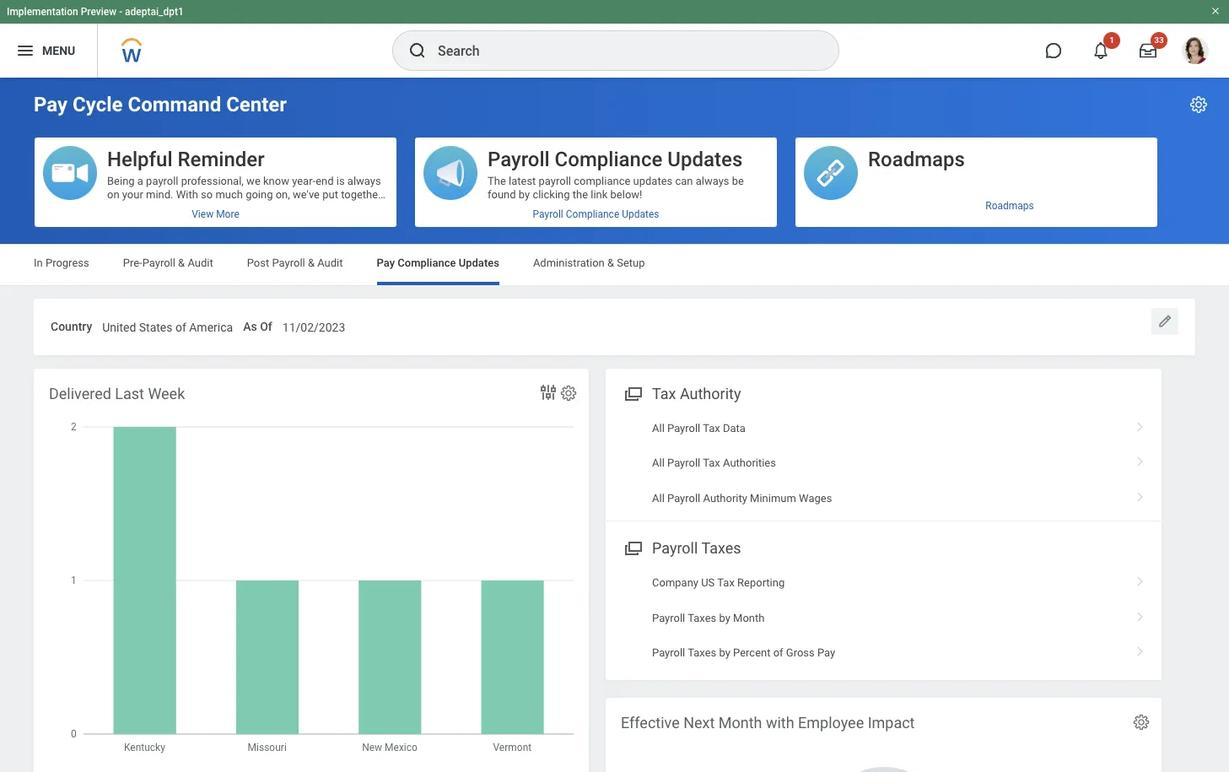 Task type: locate. For each thing, give the bounding box(es) containing it.
always up together
[[348, 175, 381, 187]]

all for all payroll authority minimum wages
[[652, 492, 665, 504]]

america
[[189, 321, 233, 334]]

1 always from the left
[[348, 175, 381, 187]]

0 vertical spatial month
[[733, 611, 765, 624]]

1 vertical spatial pay
[[377, 257, 395, 269]]

authority
[[680, 385, 741, 402], [703, 492, 747, 504]]

1
[[1110, 35, 1115, 45]]

payroll down all payroll tax authorities
[[667, 492, 701, 504]]

list
[[606, 411, 1162, 516], [606, 565, 1162, 670]]

menu
[[42, 44, 75, 57]]

1 vertical spatial by
[[719, 611, 731, 624]]

& left setup in the right of the page
[[607, 257, 614, 269]]

1 audit from the left
[[188, 257, 213, 269]]

company
[[652, 576, 699, 589]]

by down company us tax reporting
[[719, 611, 731, 624]]

1 horizontal spatial pay
[[377, 257, 395, 269]]

configure delivered last week image
[[559, 384, 578, 402]]

on,
[[276, 188, 290, 201]]

1 & from the left
[[178, 257, 185, 269]]

a right being
[[137, 175, 143, 187]]

link
[[591, 188, 608, 201]]

payroll for payroll
[[539, 175, 571, 187]]

implementation preview -   adeptai_dpt1
[[7, 6, 184, 18]]

1 vertical spatial taxes
[[688, 611, 717, 624]]

0 vertical spatial your
[[122, 188, 143, 201]]

1 horizontal spatial &
[[308, 257, 315, 269]]

all payroll authority minimum wages link
[[606, 481, 1162, 516]]

updates down below!
[[622, 208, 659, 220]]

& right the post
[[308, 257, 315, 269]]

always inside the latest payroll compliance updates can always be found by clicking the link below!
[[696, 175, 730, 187]]

to left help
[[107, 215, 117, 228]]

1 horizontal spatial your
[[169, 215, 190, 228]]

0 horizontal spatial updates
[[459, 257, 499, 269]]

to down with
[[174, 202, 183, 214]]

chevron right image inside payroll taxes by month link
[[1130, 605, 1152, 622]]

&
[[178, 257, 185, 269], [308, 257, 315, 269], [607, 257, 614, 269]]

2 all from the top
[[652, 457, 665, 469]]

payroll taxes by percent of gross pay
[[652, 646, 836, 659]]

0 horizontal spatial &
[[178, 257, 185, 269]]

2 vertical spatial by
[[719, 646, 731, 659]]

2 horizontal spatial updates
[[668, 148, 743, 171]]

payroll inside being a payroll professional, we know year-end is always on your mind. with so much going on, we've put together a quick video to remind you of some important concepts to help keep your stress down!
[[146, 175, 178, 187]]

payroll taxes by percent of gross pay link
[[606, 635, 1162, 670]]

authority down all payroll tax authorities
[[703, 492, 747, 504]]

1 vertical spatial payroll compliance updates
[[533, 208, 659, 220]]

roadmaps
[[868, 148, 965, 171], [986, 200, 1034, 211]]

audit down stress
[[188, 257, 213, 269]]

2 & from the left
[[308, 257, 315, 269]]

2 vertical spatial all
[[652, 492, 665, 504]]

help
[[120, 215, 140, 228]]

your up quick
[[122, 188, 143, 201]]

taxes
[[702, 539, 741, 557], [688, 611, 717, 624], [688, 646, 717, 659]]

audit for post payroll & audit
[[317, 257, 343, 269]]

roadmaps inside button
[[868, 148, 965, 171]]

2 vertical spatial taxes
[[688, 646, 717, 659]]

tax inside the company us tax reporting link
[[717, 576, 735, 589]]

0 vertical spatial payroll compliance updates
[[488, 148, 743, 171]]

gross
[[786, 646, 815, 659]]

taxes down 'payroll taxes by month'
[[688, 646, 717, 659]]

1 vertical spatial list
[[606, 565, 1162, 670]]

of left gross
[[773, 646, 784, 659]]

all up payroll taxes
[[652, 492, 665, 504]]

2 vertical spatial updates
[[459, 257, 499, 269]]

menu group image
[[621, 536, 644, 559]]

pay compliance updates
[[377, 257, 499, 269]]

3 & from the left
[[607, 257, 614, 269]]

0 vertical spatial by
[[519, 188, 530, 201]]

all for all payroll tax data
[[652, 422, 665, 434]]

reporting
[[738, 576, 785, 589]]

all payroll tax authorities link
[[606, 446, 1162, 481]]

2 vertical spatial of
[[773, 646, 784, 659]]

tax down all payroll tax data
[[703, 457, 720, 469]]

2 vertical spatial compliance
[[398, 257, 456, 269]]

delivered
[[49, 385, 111, 402]]

4 chevron right image from the top
[[1130, 605, 1152, 622]]

all inside "link"
[[652, 457, 665, 469]]

0 vertical spatial all
[[652, 422, 665, 434]]

we
[[246, 175, 261, 187]]

2 audit from the left
[[317, 257, 343, 269]]

pay down concepts
[[377, 257, 395, 269]]

pay inside 'tab list'
[[377, 257, 395, 269]]

be
[[732, 175, 744, 187]]

implementation
[[7, 6, 78, 18]]

payroll inside payroll taxes by percent of gross pay link
[[652, 646, 685, 659]]

& right pre-
[[178, 257, 185, 269]]

percent
[[733, 646, 771, 659]]

list for tax authority
[[606, 411, 1162, 516]]

all payroll tax data link
[[606, 411, 1162, 446]]

authorities
[[723, 457, 776, 469]]

tax left 'data'
[[703, 422, 720, 434]]

updates up the can
[[668, 148, 743, 171]]

chevron right image for all payroll tax authorities
[[1130, 451, 1152, 468]]

all down all payroll tax data
[[652, 457, 665, 469]]

chevron right image
[[1130, 416, 1152, 433], [1130, 451, 1152, 468], [1130, 486, 1152, 503], [1130, 605, 1152, 622], [1130, 640, 1152, 657]]

by for payroll taxes by month
[[719, 611, 731, 624]]

by
[[519, 188, 530, 201], [719, 611, 731, 624], [719, 646, 731, 659]]

list for payroll taxes
[[606, 565, 1162, 670]]

always left be
[[696, 175, 730, 187]]

payroll compliance updates up compliance
[[488, 148, 743, 171]]

taxes up company us tax reporting
[[702, 539, 741, 557]]

payroll up company
[[652, 539, 698, 557]]

payroll up "clicking"
[[539, 175, 571, 187]]

0 vertical spatial authority
[[680, 385, 741, 402]]

by inside the latest payroll compliance updates can always be found by clicking the link below!
[[519, 188, 530, 201]]

payroll
[[146, 175, 178, 187], [539, 175, 571, 187]]

pay for pay compliance updates
[[377, 257, 395, 269]]

as of
[[243, 320, 272, 333]]

all down the tax authority
[[652, 422, 665, 434]]

search image
[[408, 41, 428, 61]]

1 horizontal spatial a
[[137, 175, 143, 187]]

0 vertical spatial list
[[606, 411, 1162, 516]]

1 list from the top
[[606, 411, 1162, 516]]

1 vertical spatial updates
[[622, 208, 659, 220]]

tax inside all payroll tax data link
[[703, 422, 720, 434]]

compliance
[[555, 148, 663, 171], [566, 208, 620, 220], [398, 257, 456, 269]]

month
[[733, 611, 765, 624], [719, 714, 762, 731]]

being a payroll professional, we know year-end is always on your mind. with so much going on, we've put together a quick video to remind you of some important concepts to help keep your stress down!
[[107, 175, 382, 228]]

chevron right image inside all payroll authority minimum wages link
[[1130, 486, 1152, 503]]

payroll down all payroll tax data
[[667, 457, 701, 469]]

payroll compliance updates down link
[[533, 208, 659, 220]]

1 chevron right image from the top
[[1130, 416, 1152, 433]]

2 horizontal spatial &
[[607, 257, 614, 269]]

0 vertical spatial updates
[[668, 148, 743, 171]]

so
[[201, 188, 213, 201]]

effective next month with employee impact element
[[606, 698, 1162, 772]]

the
[[488, 175, 506, 187]]

payroll taxes by month
[[652, 611, 765, 624]]

1 horizontal spatial audit
[[317, 257, 343, 269]]

0 horizontal spatial roadmaps
[[868, 148, 965, 171]]

all payroll tax data
[[652, 422, 746, 434]]

audit down important
[[317, 257, 343, 269]]

tax inside all payroll tax authorities "link"
[[703, 457, 720, 469]]

1 vertical spatial of
[[175, 321, 186, 334]]

1 vertical spatial to
[[107, 215, 117, 228]]

chevron right image inside all payroll tax data link
[[1130, 416, 1152, 433]]

roadmaps button
[[796, 138, 1158, 201]]

month left with
[[719, 714, 762, 731]]

menu banner
[[0, 0, 1229, 78]]

going
[[246, 188, 273, 201]]

0 vertical spatial of
[[243, 202, 253, 214]]

0 horizontal spatial payroll
[[146, 175, 178, 187]]

latest
[[509, 175, 536, 187]]

compliance
[[574, 175, 631, 187]]

0 horizontal spatial of
[[175, 321, 186, 334]]

tab list
[[17, 245, 1213, 285]]

close environment banner image
[[1211, 6, 1221, 16]]

0 horizontal spatial audit
[[188, 257, 213, 269]]

& for post payroll & audit
[[308, 257, 315, 269]]

1 vertical spatial month
[[719, 714, 762, 731]]

configure and view chart data image
[[538, 382, 559, 402]]

0 vertical spatial taxes
[[702, 539, 741, 557]]

2 list from the top
[[606, 565, 1162, 670]]

payroll up latest at top left
[[488, 148, 550, 171]]

payroll inside all payroll tax authorities "link"
[[667, 457, 701, 469]]

by left percent
[[719, 646, 731, 659]]

updates down found
[[459, 257, 499, 269]]

in progress
[[34, 257, 89, 269]]

list containing company us tax reporting
[[606, 565, 1162, 670]]

authority up all payroll tax data
[[680, 385, 741, 402]]

0 horizontal spatial to
[[107, 215, 117, 228]]

payroll inside all payroll authority minimum wages link
[[667, 492, 701, 504]]

main content
[[0, 78, 1229, 772]]

3 chevron right image from the top
[[1130, 486, 1152, 503]]

1 horizontal spatial updates
[[622, 208, 659, 220]]

1 horizontal spatial payroll
[[539, 175, 571, 187]]

below!
[[611, 188, 642, 201]]

delivered last week element
[[34, 368, 589, 772]]

pay cycle command center
[[34, 93, 287, 116]]

chevron right image inside payroll taxes by percent of gross pay link
[[1130, 640, 1152, 657]]

delivered last week
[[49, 385, 185, 402]]

updates inside 'tab list'
[[459, 257, 499, 269]]

states
[[139, 321, 173, 334]]

2 always from the left
[[696, 175, 730, 187]]

0 vertical spatial pay
[[34, 93, 68, 116]]

compliance inside payroll compliance updates link
[[566, 208, 620, 220]]

taxes down us
[[688, 611, 717, 624]]

adeptai_dpt1
[[125, 6, 184, 18]]

week
[[148, 385, 185, 402]]

your right keep
[[169, 215, 190, 228]]

all
[[652, 422, 665, 434], [652, 457, 665, 469], [652, 492, 665, 504]]

of inside text box
[[175, 321, 186, 334]]

by for payroll taxes by percent of gross pay
[[719, 646, 731, 659]]

chevron right image
[[1130, 571, 1152, 587]]

updates
[[668, 148, 743, 171], [622, 208, 659, 220], [459, 257, 499, 269]]

1 payroll from the left
[[146, 175, 178, 187]]

pre-
[[123, 257, 142, 269]]

of
[[243, 202, 253, 214], [175, 321, 186, 334], [773, 646, 784, 659]]

1 vertical spatial compliance
[[566, 208, 620, 220]]

payroll down "clicking"
[[533, 208, 563, 220]]

taxes for payroll taxes
[[702, 539, 741, 557]]

of up down!
[[243, 202, 253, 214]]

compliance inside 'tab list'
[[398, 257, 456, 269]]

0 horizontal spatial pay
[[34, 93, 68, 116]]

3 all from the top
[[652, 492, 665, 504]]

of
[[260, 320, 272, 333]]

2 chevron right image from the top
[[1130, 451, 1152, 468]]

of right states
[[175, 321, 186, 334]]

by down latest at top left
[[519, 188, 530, 201]]

payroll down 'payroll taxes by month'
[[652, 646, 685, 659]]

a down on at the top left of the page
[[107, 202, 113, 214]]

pay left 'cycle'
[[34, 93, 68, 116]]

1 vertical spatial a
[[107, 202, 113, 214]]

1 horizontal spatial of
[[243, 202, 253, 214]]

payroll for helpful
[[146, 175, 178, 187]]

tax for reporting
[[717, 576, 735, 589]]

list containing all payroll tax data
[[606, 411, 1162, 516]]

0 horizontal spatial always
[[348, 175, 381, 187]]

tax
[[652, 385, 676, 402], [703, 422, 720, 434], [703, 457, 720, 469], [717, 576, 735, 589]]

payroll down the tax authority
[[667, 422, 701, 434]]

1 horizontal spatial always
[[696, 175, 730, 187]]

0 vertical spatial a
[[137, 175, 143, 187]]

2 payroll from the left
[[539, 175, 571, 187]]

last
[[115, 385, 144, 402]]

year-
[[292, 175, 316, 187]]

helpful
[[107, 148, 173, 171]]

5 chevron right image from the top
[[1130, 640, 1152, 657]]

payroll taxes by month link
[[606, 600, 1162, 635]]

1 all from the top
[[652, 422, 665, 434]]

payroll down company
[[652, 611, 685, 624]]

33
[[1155, 35, 1164, 45]]

your
[[122, 188, 143, 201], [169, 215, 190, 228]]

all for all payroll tax authorities
[[652, 457, 665, 469]]

month up percent
[[733, 611, 765, 624]]

preview
[[81, 6, 117, 18]]

on
[[107, 188, 119, 201]]

payroll inside the latest payroll compliance updates can always be found by clicking the link below!
[[539, 175, 571, 187]]

tax right us
[[717, 576, 735, 589]]

command
[[128, 93, 221, 116]]

always
[[348, 175, 381, 187], [696, 175, 730, 187]]

end
[[316, 175, 334, 187]]

the
[[573, 188, 588, 201]]

1 vertical spatial all
[[652, 457, 665, 469]]

chevron right image inside all payroll tax authorities "link"
[[1130, 451, 1152, 468]]

0 vertical spatial roadmaps
[[868, 148, 965, 171]]

2 vertical spatial pay
[[818, 646, 836, 659]]

concepts
[[336, 202, 381, 214]]

pay right gross
[[818, 646, 836, 659]]

payroll up mind.
[[146, 175, 178, 187]]

1 horizontal spatial roadmaps
[[986, 200, 1034, 211]]

0 vertical spatial to
[[174, 202, 183, 214]]

minimum
[[750, 492, 796, 504]]



Task type: describe. For each thing, give the bounding box(es) containing it.
pre-payroll & audit
[[123, 257, 213, 269]]

us
[[701, 576, 715, 589]]

being
[[107, 175, 135, 187]]

configure effective next month with employee impact image
[[1132, 713, 1151, 731]]

we've
[[293, 188, 320, 201]]

administration
[[533, 257, 605, 269]]

all payroll tax authorities
[[652, 457, 776, 469]]

notifications large image
[[1093, 42, 1110, 59]]

effective
[[621, 714, 680, 731]]

keep
[[143, 215, 166, 228]]

you
[[223, 202, 240, 214]]

together
[[341, 188, 382, 201]]

center
[[226, 93, 287, 116]]

roadmaps link
[[796, 193, 1158, 218]]

pay for pay cycle command center
[[34, 93, 68, 116]]

payroll inside all payroll tax data link
[[667, 422, 701, 434]]

company us tax reporting
[[652, 576, 785, 589]]

helpful reminder
[[107, 148, 265, 171]]

chevron right image for payroll taxes by month
[[1130, 605, 1152, 622]]

payroll inside payroll compliance updates link
[[533, 208, 563, 220]]

data
[[723, 422, 746, 434]]

33 button
[[1130, 32, 1168, 69]]

tax for authorities
[[703, 457, 720, 469]]

as of element
[[283, 310, 345, 341]]

as
[[243, 320, 257, 333]]

United States of America text field
[[102, 311, 233, 340]]

country element
[[102, 310, 233, 341]]

united
[[102, 321, 136, 334]]

cycle
[[73, 93, 123, 116]]

1 button
[[1083, 32, 1121, 69]]

country
[[51, 320, 92, 333]]

employee
[[798, 714, 864, 731]]

put
[[322, 188, 338, 201]]

audit for pre-payroll & audit
[[188, 257, 213, 269]]

payroll right the post
[[272, 257, 305, 269]]

2 horizontal spatial of
[[773, 646, 784, 659]]

post payroll & audit
[[247, 257, 343, 269]]

with
[[176, 188, 198, 201]]

company us tax reporting link
[[606, 565, 1162, 600]]

of inside being a payroll professional, we know year-end is always on your mind. with so much going on, we've put together a quick video to remind you of some important concepts to help keep your stress down!
[[243, 202, 253, 214]]

is
[[336, 175, 345, 187]]

important
[[286, 202, 334, 214]]

tax authority
[[652, 385, 741, 402]]

setup
[[617, 257, 645, 269]]

payroll compliance updates link
[[415, 202, 777, 227]]

1 vertical spatial roadmaps
[[986, 200, 1034, 211]]

11/02/2023
[[283, 321, 345, 334]]

chevron right image for all payroll authority minimum wages
[[1130, 486, 1152, 503]]

mind.
[[146, 188, 173, 201]]

menu group image
[[621, 381, 644, 404]]

in
[[34, 257, 43, 269]]

1 vertical spatial authority
[[703, 492, 747, 504]]

0 horizontal spatial your
[[122, 188, 143, 201]]

1 horizontal spatial to
[[174, 202, 183, 214]]

much
[[215, 188, 243, 201]]

all payroll authority minimum wages
[[652, 492, 832, 504]]

video
[[145, 202, 171, 214]]

can
[[675, 175, 693, 187]]

payroll taxes
[[652, 539, 741, 557]]

wages
[[799, 492, 832, 504]]

post
[[247, 257, 269, 269]]

edit image
[[1157, 313, 1174, 330]]

clicking
[[533, 188, 570, 201]]

11/02/2023 text field
[[283, 311, 345, 340]]

tax right menu group image
[[652, 385, 676, 402]]

-
[[119, 6, 122, 18]]

some
[[256, 202, 283, 214]]

the latest payroll compliance updates can always be found by clicking the link below!
[[488, 175, 744, 201]]

profile logan mcneil image
[[1182, 37, 1209, 68]]

impact
[[868, 714, 915, 731]]

0 horizontal spatial a
[[107, 202, 113, 214]]

stress
[[193, 215, 223, 228]]

united states of america
[[102, 321, 233, 334]]

chevron right image for all payroll tax data
[[1130, 416, 1152, 433]]

& for pre-payroll & audit
[[178, 257, 185, 269]]

tax for data
[[703, 422, 720, 434]]

updates
[[633, 175, 673, 187]]

professional,
[[181, 175, 244, 187]]

1 vertical spatial your
[[169, 215, 190, 228]]

2 horizontal spatial pay
[[818, 646, 836, 659]]

taxes for payroll taxes by percent of gross pay
[[688, 646, 717, 659]]

always inside being a payroll professional, we know year-end is always on your mind. with so much going on, we've put together a quick video to remind you of some important concepts to help keep your stress down!
[[348, 175, 381, 187]]

found
[[488, 188, 516, 201]]

progress
[[45, 257, 89, 269]]

Search Workday  search field
[[438, 32, 804, 69]]

inbox large image
[[1140, 42, 1157, 59]]

chevron right image for payroll taxes by percent of gross pay
[[1130, 640, 1152, 657]]

administration & setup
[[533, 257, 645, 269]]

next
[[684, 714, 715, 731]]

down!
[[225, 215, 255, 228]]

0 vertical spatial compliance
[[555, 148, 663, 171]]

reminder
[[178, 148, 265, 171]]

configure this page image
[[1189, 95, 1209, 115]]

quick
[[116, 202, 142, 214]]

tab list containing in progress
[[17, 245, 1213, 285]]

menu button
[[0, 24, 97, 78]]

justify image
[[15, 41, 35, 61]]

month inside list
[[733, 611, 765, 624]]

payroll down keep
[[142, 257, 175, 269]]

with
[[766, 714, 795, 731]]

main content containing pay cycle command center
[[0, 78, 1229, 772]]

effective next month with employee impact
[[621, 714, 915, 731]]

payroll inside payroll taxes by month link
[[652, 611, 685, 624]]

notifications element
[[1191, 34, 1204, 47]]

taxes for payroll taxes by month
[[688, 611, 717, 624]]



Task type: vqa. For each thing, say whether or not it's contained in the screenshot.
Career image
no



